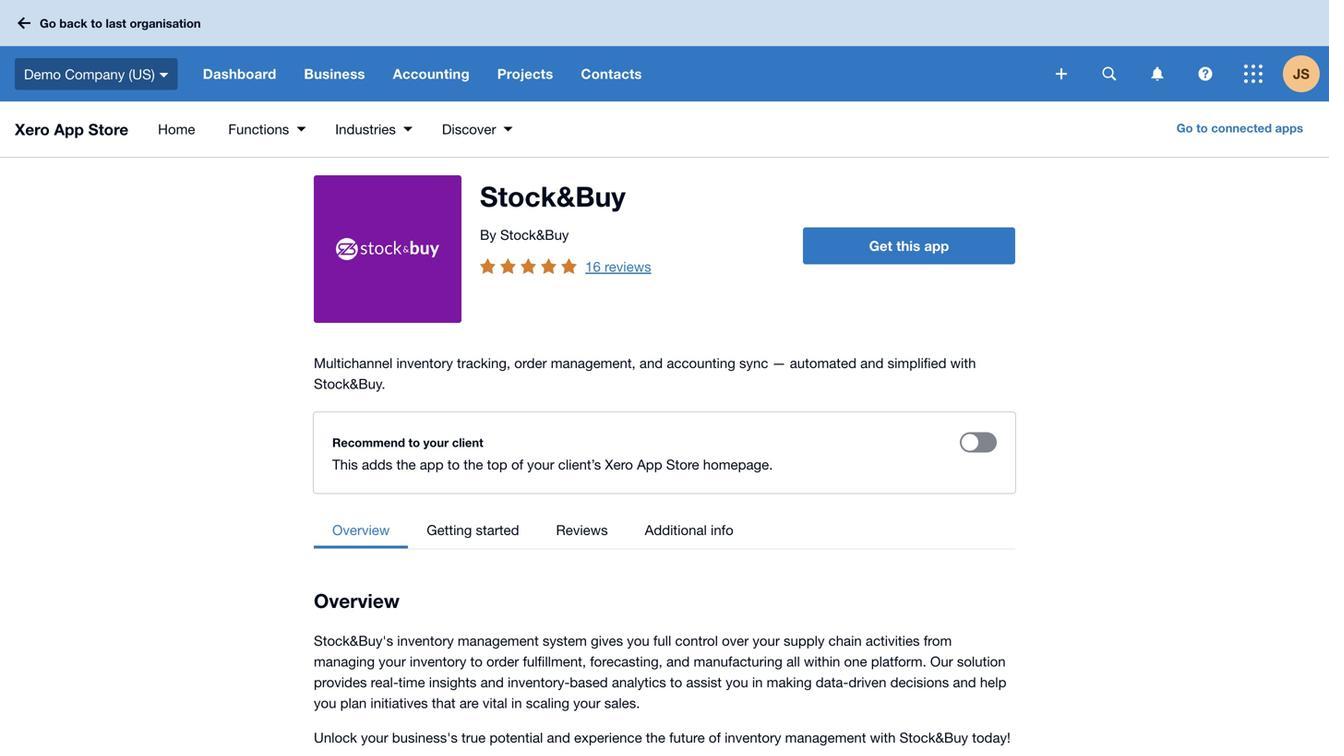 Task type: vqa. For each thing, say whether or not it's contained in the screenshot.
by stock&buy
yes



Task type: locate. For each thing, give the bounding box(es) containing it.
of right future
[[709, 730, 721, 746]]

scaling
[[526, 695, 570, 712]]

analytics
[[612, 675, 667, 691]]

2 horizontal spatial you
[[726, 675, 749, 691]]

1 horizontal spatial with
[[951, 355, 977, 371]]

0 horizontal spatial the
[[397, 457, 416, 473]]

app
[[925, 238, 950, 254], [420, 457, 444, 473]]

1 vertical spatial management
[[786, 730, 867, 746]]

help
[[981, 675, 1007, 691]]

you down provides
[[314, 695, 337, 712]]

app down the demo company (us)
[[54, 120, 84, 139]]

reviews
[[556, 522, 608, 538]]

go for go to connected apps
[[1177, 121, 1194, 135]]

back
[[59, 16, 88, 30]]

recommend
[[332, 436, 405, 450]]

1 horizontal spatial management
[[786, 730, 867, 746]]

js
[[1294, 66, 1311, 82]]

with down driven
[[871, 730, 896, 746]]

management
[[458, 633, 539, 649], [786, 730, 867, 746]]

provides
[[314, 675, 367, 691]]

0 vertical spatial go
[[40, 16, 56, 30]]

inventory inside multichannel inventory tracking, order management, and accounting sync — automated and simplified with stock&buy.
[[397, 355, 453, 371]]

the down 'client'
[[464, 457, 483, 473]]

inventory right future
[[725, 730, 782, 746]]

xero right 'client's' on the left of the page
[[605, 457, 633, 473]]

1 vertical spatial order
[[487, 654, 519, 670]]

app down recommend to your client
[[420, 457, 444, 473]]

discover
[[442, 121, 496, 137]]

app inside 'link'
[[925, 238, 950, 254]]

demo company (us) button
[[0, 46, 189, 102]]

management down data-
[[786, 730, 867, 746]]

your right "unlock"
[[361, 730, 388, 746]]

overview down this
[[332, 522, 390, 538]]

app
[[54, 120, 84, 139], [637, 457, 663, 473]]

overview
[[332, 522, 390, 538], [314, 590, 400, 613]]

tree
[[314, 512, 752, 549]]

over
[[722, 633, 749, 649]]

0 vertical spatial svg image
[[18, 17, 30, 29]]

1 vertical spatial svg image
[[160, 73, 169, 77]]

store left the homepage.
[[667, 457, 700, 473]]

you down manufacturing
[[726, 675, 749, 691]]

store down company
[[88, 120, 128, 139]]

making
[[767, 675, 812, 691]]

gives
[[591, 633, 623, 649]]

svg image left back
[[18, 17, 30, 29]]

svg image
[[18, 17, 30, 29], [160, 73, 169, 77]]

and up vital
[[481, 675, 504, 691]]

2 vertical spatial you
[[314, 695, 337, 712]]

0 horizontal spatial app
[[420, 457, 444, 473]]

industries button
[[321, 102, 427, 157]]

order
[[515, 355, 547, 371], [487, 654, 519, 670]]

are
[[460, 695, 479, 712]]

in right vital
[[512, 695, 522, 712]]

1 vertical spatial stock&buy
[[501, 227, 569, 243]]

2 horizontal spatial the
[[646, 730, 666, 746]]

go left back
[[40, 16, 56, 30]]

recommend to your client
[[332, 436, 484, 450]]

0 vertical spatial order
[[515, 355, 547, 371]]

and down solution
[[953, 675, 977, 691]]

1 horizontal spatial store
[[667, 457, 700, 473]]

1 horizontal spatial go
[[1177, 121, 1194, 135]]

—
[[773, 355, 786, 371]]

to up insights
[[471, 654, 483, 670]]

management up inventory-
[[458, 633, 539, 649]]

0 horizontal spatial svg image
[[18, 17, 30, 29]]

overview inside 'button'
[[332, 522, 390, 538]]

fulfillment,
[[523, 654, 587, 670]]

0 vertical spatial app
[[925, 238, 950, 254]]

0 horizontal spatial management
[[458, 633, 539, 649]]

our
[[931, 654, 954, 670]]

reviews button
[[538, 512, 627, 549]]

1 vertical spatial xero
[[605, 457, 633, 473]]

0 horizontal spatial you
[[314, 695, 337, 712]]

store
[[88, 120, 128, 139], [667, 457, 700, 473]]

order right 'tracking,'
[[515, 355, 547, 371]]

the down recommend to your client
[[397, 457, 416, 473]]

to
[[91, 16, 102, 30], [1197, 121, 1209, 135], [409, 436, 420, 450], [448, 457, 460, 473], [471, 654, 483, 670], [670, 675, 683, 691]]

with right simplified
[[951, 355, 977, 371]]

your
[[424, 436, 449, 450], [528, 457, 555, 473], [753, 633, 780, 649], [379, 654, 406, 670], [574, 695, 601, 712], [361, 730, 388, 746]]

1 vertical spatial store
[[667, 457, 700, 473]]

and down scaling
[[547, 730, 571, 746]]

the left future
[[646, 730, 666, 746]]

of right top
[[512, 457, 524, 473]]

app right 'client's' on the left of the page
[[637, 457, 663, 473]]

0 vertical spatial management
[[458, 633, 539, 649]]

in down manufacturing
[[753, 675, 763, 691]]

insights
[[429, 675, 477, 691]]

order inside multichannel inventory tracking, order management, and accounting sync — automated and simplified with stock&buy.
[[515, 355, 547, 371]]

0 vertical spatial xero
[[15, 120, 50, 139]]

stock&buy
[[480, 180, 626, 213], [501, 227, 569, 243], [900, 730, 969, 746]]

accounting button
[[379, 46, 484, 102]]

app right this
[[925, 238, 950, 254]]

go to connected apps
[[1177, 121, 1304, 135]]

dashboard
[[203, 66, 277, 82]]

business button
[[290, 46, 379, 102]]

menu
[[140, 102, 528, 157]]

you up forecasting,
[[627, 633, 650, 649]]

discover button
[[427, 102, 528, 157]]

with
[[951, 355, 977, 371], [871, 730, 896, 746]]

inventory left 'tracking,'
[[397, 355, 453, 371]]

home button
[[140, 102, 214, 157]]

info
[[711, 522, 734, 538]]

top
[[487, 457, 508, 473]]

1 vertical spatial with
[[871, 730, 896, 746]]

by
[[480, 227, 497, 243]]

stock&buy's
[[314, 633, 394, 649]]

projects
[[498, 66, 554, 82]]

functions
[[229, 121, 289, 137]]

you
[[627, 633, 650, 649], [726, 675, 749, 691], [314, 695, 337, 712]]

with inside multichannel inventory tracking, order management, and accounting sync — automated and simplified with stock&buy.
[[951, 355, 977, 371]]

based
[[570, 675, 608, 691]]

1 vertical spatial go
[[1177, 121, 1194, 135]]

0 vertical spatial you
[[627, 633, 650, 649]]

stock&buy down decisions
[[900, 730, 969, 746]]

with for management
[[871, 730, 896, 746]]

to right "recommend" on the bottom left
[[409, 436, 420, 450]]

stock&buy up by stock&buy at the top
[[480, 180, 626, 213]]

order up inventory-
[[487, 654, 519, 670]]

getting
[[427, 522, 472, 538]]

additional
[[645, 522, 707, 538]]

overview up stock&buy's
[[314, 590, 400, 613]]

getting started
[[427, 522, 519, 538]]

stock&buy right by
[[501, 227, 569, 243]]

0 vertical spatial with
[[951, 355, 977, 371]]

the
[[397, 457, 416, 473], [464, 457, 483, 473], [646, 730, 666, 746]]

0 vertical spatial in
[[753, 675, 763, 691]]

get this app
[[870, 238, 950, 254]]

functions button
[[214, 102, 321, 157]]

your left 'client'
[[424, 436, 449, 450]]

this
[[332, 457, 358, 473]]

0 vertical spatial of
[[512, 457, 524, 473]]

1 vertical spatial app
[[420, 457, 444, 473]]

0 vertical spatial store
[[88, 120, 128, 139]]

svg image
[[1245, 65, 1263, 83], [1103, 67, 1117, 81], [1152, 67, 1164, 81], [1199, 67, 1213, 81], [1057, 68, 1068, 79]]

full
[[654, 633, 672, 649]]

0 vertical spatial app
[[54, 120, 84, 139]]

1 horizontal spatial app
[[925, 238, 950, 254]]

1 vertical spatial overview
[[314, 590, 400, 613]]

svg image right (us)
[[160, 73, 169, 77]]

0 horizontal spatial go
[[40, 16, 56, 30]]

xero
[[15, 120, 50, 139], [605, 457, 633, 473]]

solution
[[958, 654, 1006, 670]]

experience
[[574, 730, 642, 746]]

inventory
[[397, 355, 453, 371], [397, 633, 454, 649], [410, 654, 467, 670], [725, 730, 782, 746]]

0 vertical spatial overview
[[332, 522, 390, 538]]

today!
[[973, 730, 1011, 746]]

go left connected on the right top of the page
[[1177, 121, 1194, 135]]

xero down demo
[[15, 120, 50, 139]]

homepage.
[[704, 457, 773, 473]]

inventory up time
[[397, 633, 454, 649]]

0 horizontal spatial with
[[871, 730, 896, 746]]

banner
[[0, 0, 1330, 102]]

1 horizontal spatial you
[[627, 633, 650, 649]]

1 vertical spatial app
[[637, 457, 663, 473]]

0 horizontal spatial xero
[[15, 120, 50, 139]]

1 horizontal spatial svg image
[[160, 73, 169, 77]]

to left assist
[[670, 675, 683, 691]]

go back to last organisation link
[[11, 7, 212, 39]]

organisation
[[130, 16, 201, 30]]

multichannel
[[314, 355, 393, 371]]

by stock&buy
[[480, 227, 569, 243]]

1 vertical spatial in
[[512, 695, 522, 712]]

banner containing dashboard
[[0, 0, 1330, 102]]

1 horizontal spatial in
[[753, 675, 763, 691]]

1 horizontal spatial of
[[709, 730, 721, 746]]

with for simplified
[[951, 355, 977, 371]]



Task type: describe. For each thing, give the bounding box(es) containing it.
1 vertical spatial of
[[709, 730, 721, 746]]

initiatives
[[371, 695, 428, 712]]

to left the last
[[91, 16, 102, 30]]

all
[[787, 654, 801, 670]]

platform.
[[872, 654, 927, 670]]

0 horizontal spatial of
[[512, 457, 524, 473]]

real-
[[371, 675, 399, 691]]

that
[[432, 695, 456, 712]]

your left 'client's' on the left of the page
[[528, 457, 555, 473]]

activities
[[866, 633, 920, 649]]

last
[[106, 16, 126, 30]]

overview button
[[314, 512, 408, 549]]

dashboard link
[[189, 46, 290, 102]]

(us)
[[129, 66, 155, 82]]

business's
[[392, 730, 458, 746]]

apps
[[1276, 121, 1304, 135]]

0 vertical spatial stock&buy
[[480, 180, 626, 213]]

js button
[[1284, 46, 1330, 102]]

svg image inside the go back to last organisation link
[[18, 17, 30, 29]]

decisions
[[891, 675, 950, 691]]

your up real-
[[379, 654, 406, 670]]

sales.
[[605, 695, 640, 712]]

manufacturing
[[694, 654, 783, 670]]

reviews
[[605, 259, 652, 275]]

from
[[924, 633, 952, 649]]

go for go back to last organisation
[[40, 16, 56, 30]]

inventory-
[[508, 675, 570, 691]]

to left connected on the right top of the page
[[1197, 121, 1209, 135]]

xero app store
[[15, 120, 128, 139]]

and left accounting
[[640, 355, 663, 371]]

1 horizontal spatial app
[[637, 457, 663, 473]]

2 vertical spatial stock&buy
[[900, 730, 969, 746]]

industries
[[336, 121, 396, 137]]

management,
[[551, 355, 636, 371]]

future
[[670, 730, 705, 746]]

order inside stock&buy's inventory management system gives you full control over your supply chain activities from managing your inventory to order fulfillment, forecasting, and manufacturing all within one platform. our solution provides real-time insights and inventory-based analytics to assist you in making data-driven decisions and help you plan initiatives that are vital in scaling your sales.
[[487, 654, 519, 670]]

forecasting,
[[590, 654, 663, 670]]

chain
[[829, 633, 862, 649]]

your down based
[[574, 695, 601, 712]]

tree containing overview
[[314, 512, 752, 549]]

client
[[452, 436, 484, 450]]

sync
[[740, 355, 769, 371]]

plan
[[340, 695, 367, 712]]

accounting
[[667, 355, 736, 371]]

client's
[[559, 457, 601, 473]]

this adds the app to the top of your client's xero app store homepage.
[[332, 457, 773, 473]]

unlock your business's true potential and experience the future of inventory management with stock&buy today!
[[314, 730, 1011, 746]]

supply
[[784, 633, 825, 649]]

0 horizontal spatial store
[[88, 120, 128, 139]]

company
[[65, 66, 125, 82]]

go to connected apps link
[[1166, 115, 1315, 144]]

automated
[[790, 355, 857, 371]]

getting started button
[[408, 512, 538, 549]]

svg image inside demo company (us) popup button
[[160, 73, 169, 77]]

tracking,
[[457, 355, 511, 371]]

0 horizontal spatial in
[[512, 695, 522, 712]]

1 horizontal spatial xero
[[605, 457, 633, 473]]

16 reviews
[[586, 259, 652, 275]]

projects button
[[484, 46, 567, 102]]

to down 'client'
[[448, 457, 460, 473]]

business
[[304, 66, 365, 82]]

demo
[[24, 66, 61, 82]]

your right over
[[753, 633, 780, 649]]

adds
[[362, 457, 393, 473]]

started
[[476, 522, 519, 538]]

this
[[897, 238, 921, 254]]

unlock
[[314, 730, 357, 746]]

0 horizontal spatial app
[[54, 120, 84, 139]]

vital
[[483, 695, 508, 712]]

additional info
[[645, 522, 734, 538]]

driven
[[849, 675, 887, 691]]

and left simplified
[[861, 355, 884, 371]]

and down full
[[667, 654, 690, 670]]

one
[[845, 654, 868, 670]]

management inside stock&buy's inventory management system gives you full control over your supply chain activities from managing your inventory to order fulfillment, forecasting, and manufacturing all within one platform. our solution provides real-time insights and inventory-based analytics to assist you in making data-driven decisions and help you plan initiatives that are vital in scaling your sales.
[[458, 633, 539, 649]]

accounting
[[393, 66, 470, 82]]

time
[[399, 675, 425, 691]]

simplified
[[888, 355, 947, 371]]

stock&buy's inventory management system gives you full control over your supply chain activities from managing your inventory to order fulfillment, forecasting, and manufacturing all within one platform. our solution provides real-time insights and inventory-based analytics to assist you in making data-driven decisions and help you plan initiatives that are vital in scaling your sales.
[[314, 633, 1007, 712]]

contacts
[[581, 66, 642, 82]]

demo company (us)
[[24, 66, 155, 82]]

system
[[543, 633, 587, 649]]

inventory up insights
[[410, 654, 467, 670]]

go back to last organisation
[[40, 16, 201, 30]]

true
[[462, 730, 486, 746]]

menu containing home
[[140, 102, 528, 157]]

stock&buy.
[[314, 376, 386, 392]]

multichannel inventory tracking, order management, and accounting sync — automated and simplified with stock&buy.
[[314, 355, 977, 392]]

additional info button
[[627, 512, 752, 549]]

connected
[[1212, 121, 1273, 135]]

assist
[[687, 675, 722, 691]]

data-
[[816, 675, 849, 691]]

1 horizontal spatial the
[[464, 457, 483, 473]]

get
[[870, 238, 893, 254]]

1 vertical spatial you
[[726, 675, 749, 691]]



